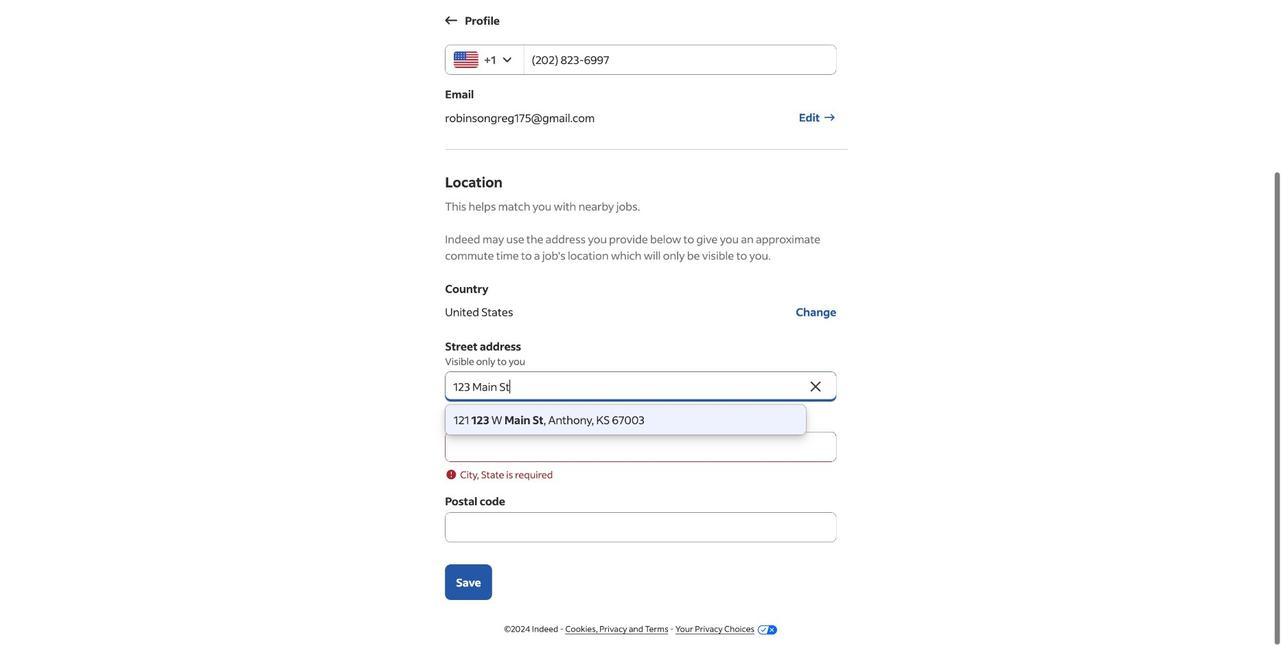 Task type: locate. For each thing, give the bounding box(es) containing it.
None field
[[445, 0, 837, 15], [445, 372, 807, 402], [445, 432, 837, 462], [445, 512, 837, 543], [445, 0, 837, 15], [445, 372, 807, 402], [445, 432, 837, 462], [445, 512, 837, 543]]

contact information element
[[445, 0, 848, 600]]



Task type: describe. For each thing, give the bounding box(es) containing it.
Type phone number telephone field
[[524, 45, 837, 75]]



Task type: vqa. For each thing, say whether or not it's contained in the screenshot.
type phone number Telephone Field
yes



